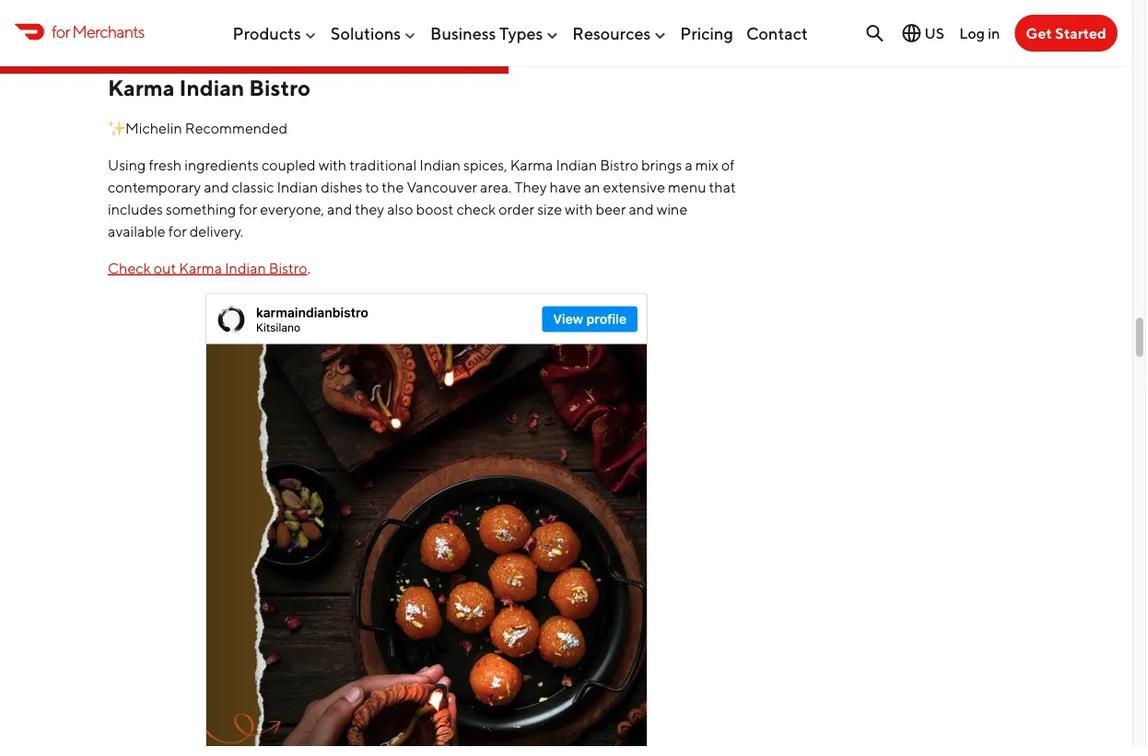 Task type: locate. For each thing, give the bounding box(es) containing it.
0 vertical spatial bistro
[[249, 75, 311, 101]]

log
[[960, 24, 986, 42]]

bistro inside using fresh ingredients coupled with traditional indian spices, karma indian bistro brings a mix of contemporary and classic indian dishes to the vancouver area. they have an extensive menu that includes something for everyone, and they also boost check order size with beer and wine available for delivery.
[[600, 156, 639, 174]]

and
[[204, 178, 229, 196], [327, 200, 352, 218], [629, 200, 654, 218]]

out
[[154, 259, 176, 277]]

the
[[382, 178, 404, 196]]

everyone,
[[260, 200, 325, 218]]

karma inside using fresh ingredients coupled with traditional indian spices, karma indian bistro brings a mix of contemporary and classic indian dishes to the vancouver area. they have an extensive menu that includes something for everyone, and they also boost check order size with beer and wine available for delivery.
[[510, 156, 554, 174]]

includes
[[108, 200, 163, 218]]

business types
[[431, 23, 543, 43]]

recommended
[[185, 119, 288, 137]]

check
[[457, 200, 496, 218]]

1 vertical spatial for
[[239, 200, 257, 218]]

an
[[584, 178, 601, 196]]

2 vertical spatial karma
[[179, 259, 222, 277]]

karma indian bistro
[[108, 75, 311, 101]]

with down the an
[[565, 200, 593, 218]]

pricing
[[681, 23, 734, 43]]

that
[[709, 178, 736, 196]]

contemporary
[[108, 178, 201, 196]]

indian up everyone,
[[277, 178, 318, 196]]

classic
[[232, 178, 274, 196]]

log in link
[[960, 24, 1001, 42]]

size
[[538, 200, 562, 218]]

0 horizontal spatial with
[[319, 156, 347, 174]]

0 vertical spatial for
[[52, 21, 70, 41]]

have
[[550, 178, 582, 196]]

get started button
[[1016, 15, 1118, 52]]

menu
[[668, 178, 707, 196]]

✨ michelin recommended
[[108, 119, 288, 137]]

resources link
[[573, 16, 668, 50]]

delivery.
[[190, 222, 244, 240]]

and down dishes
[[327, 200, 352, 218]]

boost
[[416, 200, 454, 218]]

1 horizontal spatial with
[[565, 200, 593, 218]]

for down classic
[[239, 200, 257, 218]]

order
[[499, 200, 535, 218]]

with
[[319, 156, 347, 174], [565, 200, 593, 218]]

0 horizontal spatial karma
[[108, 75, 175, 101]]

traditional
[[350, 156, 417, 174]]

mix
[[696, 156, 719, 174]]

products link
[[233, 16, 318, 50]]

karma up 'they'
[[510, 156, 554, 174]]

1 horizontal spatial for
[[168, 222, 187, 240]]

and down "ingredients"
[[204, 178, 229, 196]]

for left merchants
[[52, 21, 70, 41]]

2 horizontal spatial for
[[239, 200, 257, 218]]

1 vertical spatial karma
[[510, 156, 554, 174]]

and down extensive
[[629, 200, 654, 218]]

beer
[[596, 200, 626, 218]]

0 vertical spatial with
[[319, 156, 347, 174]]

contact link
[[747, 16, 808, 50]]

for
[[52, 21, 70, 41], [239, 200, 257, 218], [168, 222, 187, 240]]

bistro down everyone,
[[269, 259, 308, 277]]

extensive
[[603, 178, 666, 196]]

karma right out
[[179, 259, 222, 277]]

fresh
[[149, 156, 182, 174]]

1 horizontal spatial karma
[[179, 259, 222, 277]]

1 horizontal spatial and
[[327, 200, 352, 218]]

for down something
[[168, 222, 187, 240]]

dishes
[[321, 178, 363, 196]]

with up dishes
[[319, 156, 347, 174]]

karma up michelin
[[108, 75, 175, 101]]

bistro up extensive
[[600, 156, 639, 174]]

wine
[[657, 200, 688, 218]]

bistro
[[249, 75, 311, 101], [600, 156, 639, 174], [269, 259, 308, 277]]

using fresh ingredients coupled with traditional indian spices, karma indian bistro brings a mix of contemporary and classic indian dishes to the vancouver area. they have an extensive menu that includes something for everyone, and they also boost check order size with beer and wine available for delivery.
[[108, 156, 736, 240]]

get started
[[1027, 24, 1107, 42]]

merchants
[[72, 21, 144, 41]]

indian up vancouver on the left top
[[420, 156, 461, 174]]

indian up have
[[556, 156, 598, 174]]

bistro down products link
[[249, 75, 311, 101]]

0 horizontal spatial and
[[204, 178, 229, 196]]

ingredients
[[185, 156, 259, 174]]

of
[[722, 156, 735, 174]]

karma
[[108, 75, 175, 101], [510, 156, 554, 174], [179, 259, 222, 277]]

types
[[500, 23, 543, 43]]

2 horizontal spatial karma
[[510, 156, 554, 174]]

1 vertical spatial bistro
[[600, 156, 639, 174]]

2 vertical spatial for
[[168, 222, 187, 240]]

vancouver
[[407, 178, 478, 196]]

business types link
[[431, 16, 560, 50]]

they
[[355, 200, 385, 218]]

indian
[[179, 75, 245, 101], [420, 156, 461, 174], [556, 156, 598, 174], [277, 178, 318, 196], [225, 259, 266, 277]]

check out karma indian bistro .
[[108, 259, 311, 277]]

2 vertical spatial bistro
[[269, 259, 308, 277]]



Task type: vqa. For each thing, say whether or not it's contained in the screenshot.
delivery,
no



Task type: describe. For each thing, give the bounding box(es) containing it.
in
[[989, 24, 1001, 42]]

2 horizontal spatial and
[[629, 200, 654, 218]]

indian down delivery.
[[225, 259, 266, 277]]

get
[[1027, 24, 1053, 42]]

to
[[366, 178, 379, 196]]

products
[[233, 23, 301, 43]]

0 vertical spatial karma
[[108, 75, 175, 101]]

solutions link
[[331, 16, 418, 50]]

something
[[166, 200, 236, 218]]

indian up ✨ michelin recommended
[[179, 75, 245, 101]]

for merchants
[[52, 21, 144, 41]]

brings
[[642, 156, 683, 174]]

contact
[[747, 23, 808, 43]]

✨
[[108, 119, 123, 137]]

pricing link
[[681, 16, 734, 50]]

available
[[108, 222, 166, 240]]

also
[[387, 200, 414, 218]]

check out karma indian bistro link
[[108, 259, 308, 277]]

resources
[[573, 23, 651, 43]]

spices,
[[464, 156, 508, 174]]

us
[[925, 24, 945, 42]]

solutions
[[331, 23, 401, 43]]

using
[[108, 156, 146, 174]]

coupled
[[262, 156, 316, 174]]

started
[[1056, 24, 1107, 42]]

1 vertical spatial with
[[565, 200, 593, 218]]

log in
[[960, 24, 1001, 42]]

a
[[685, 156, 693, 174]]

check
[[108, 259, 151, 277]]

michelin
[[125, 119, 182, 137]]

for merchants link
[[15, 19, 144, 44]]

area.
[[480, 178, 512, 196]]

they
[[515, 178, 547, 196]]

business
[[431, 23, 496, 43]]

.
[[308, 259, 311, 277]]

globe line image
[[901, 22, 923, 44]]

0 horizontal spatial for
[[52, 21, 70, 41]]



